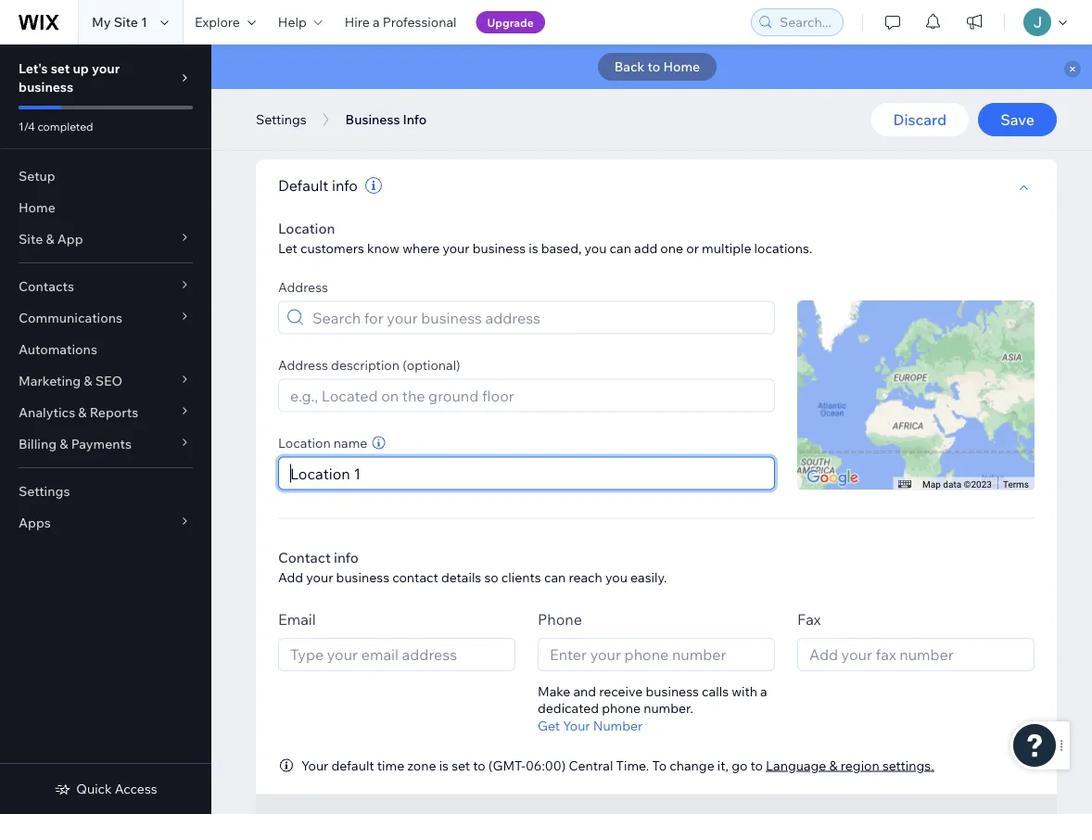 Task type: locate. For each thing, give the bounding box(es) containing it.
0 vertical spatial info
[[435, 96, 470, 120]]

set inside let's set up your business
[[51, 60, 70, 77]]

0 horizontal spatial your
[[92, 60, 120, 77]]

settings up default
[[256, 111, 307, 128]]

1 address from the top
[[278, 279, 328, 295]]

home down 'setup'
[[19, 199, 55, 216]]

location for name
[[278, 435, 331, 451]]

0 vertical spatial site
[[114, 14, 138, 30]]

your for set
[[92, 60, 120, 77]]

& left seo
[[84, 373, 92, 389]]

0 horizontal spatial site
[[19, 231, 43, 247]]

business inside make and receive business calls with a dedicated phone number. get your number
[[646, 683, 699, 699]]

info right 'contact'
[[334, 549, 359, 567]]

1 vertical spatial home
[[19, 199, 55, 216]]

1 vertical spatial info
[[332, 176, 358, 195]]

business left the based,
[[473, 240, 526, 256]]

settings inside settings button
[[256, 111, 307, 128]]

business inside let's set up your business
[[19, 79, 73, 95]]

Add your fax number field
[[804, 639, 1029, 671]]

contact
[[278, 549, 331, 567]]

get
[[538, 718, 560, 734]]

a right with
[[761, 683, 768, 699]]

location left business
[[256, 96, 337, 120]]

info right 'info'
[[435, 96, 470, 120]]

& for location
[[342, 96, 355, 120]]

0 horizontal spatial a
[[373, 14, 380, 30]]

address left description on the left top of page
[[278, 357, 328, 373]]

upgrade
[[488, 15, 534, 29]]

reports
[[90, 404, 138, 421]]

& inside dropdown button
[[60, 436, 68, 452]]

1 vertical spatial your
[[443, 240, 470, 256]]

your right up
[[92, 60, 120, 77]]

site left app
[[19, 231, 43, 247]]

back to home alert
[[212, 45, 1093, 89]]

keyboard shortcuts image
[[899, 480, 912, 489]]

& right settings button
[[342, 96, 355, 120]]

it,
[[718, 757, 729, 774]]

sidebar element
[[0, 45, 212, 815]]

address down the let
[[278, 279, 328, 295]]

1 horizontal spatial your
[[563, 718, 591, 734]]

0 horizontal spatial your
[[301, 757, 329, 774]]

1 horizontal spatial to
[[648, 58, 661, 75]]

can
[[610, 240, 632, 256], [544, 570, 566, 586]]

marketing & seo
[[19, 373, 123, 389]]

quick access button
[[54, 781, 157, 798]]

calls
[[702, 683, 729, 699]]

default
[[278, 176, 329, 195]]

1 vertical spatial can
[[544, 570, 566, 586]]

your
[[92, 60, 120, 77], [443, 240, 470, 256], [306, 570, 333, 586]]

communications button
[[0, 302, 212, 334]]

your inside let's set up your business
[[92, 60, 120, 77]]

1 vertical spatial your
[[301, 757, 329, 774]]

to right back
[[648, 58, 661, 75]]

1 vertical spatial location
[[278, 219, 335, 237]]

you right the based,
[[585, 240, 607, 256]]

0 vertical spatial settings
[[256, 111, 307, 128]]

location for let
[[278, 219, 335, 237]]

2 address from the top
[[278, 357, 328, 373]]

access
[[115, 781, 157, 797]]

1 horizontal spatial your
[[306, 570, 333, 586]]

receive
[[600, 683, 643, 699]]

contact inside contact info add your business contact details so clients can reach you easily.
[[393, 570, 439, 586]]

0 vertical spatial you
[[585, 240, 607, 256]]

0 vertical spatial a
[[373, 14, 380, 30]]

billing & payments button
[[0, 429, 212, 460]]

2 vertical spatial info
[[334, 549, 359, 567]]

discard
[[894, 110, 947, 129]]

1 vertical spatial address
[[278, 357, 328, 373]]

your inside location let customers know where your business is based, you can add one or multiple locations.
[[443, 240, 470, 256]]

your inside contact info add your business contact details so clients can reach you easily.
[[306, 570, 333, 586]]

1 horizontal spatial site
[[114, 14, 138, 30]]

0 horizontal spatial set
[[51, 60, 70, 77]]

0 vertical spatial location
[[256, 96, 337, 120]]

1 vertical spatial you
[[606, 570, 628, 586]]

1 horizontal spatial is
[[529, 240, 539, 256]]

1 horizontal spatial a
[[761, 683, 768, 699]]

& left reports at the left of page
[[78, 404, 87, 421]]

let
[[278, 240, 298, 256]]

location inside location let customers know where your business is based, you can add one or multiple locations.
[[278, 219, 335, 237]]

1 horizontal spatial home
[[664, 58, 701, 75]]

address for address description (optional)
[[278, 357, 328, 373]]

your left default
[[301, 757, 329, 774]]

can inside contact info add your business contact details so clients can reach you easily.
[[544, 570, 566, 586]]

discard button
[[872, 103, 970, 136]]

can left reach
[[544, 570, 566, 586]]

setup link
[[0, 160, 212, 192]]

your down dedicated
[[563, 718, 591, 734]]

info inside contact info add your business contact details so clients can reach you easily.
[[334, 549, 359, 567]]

address
[[278, 279, 328, 295], [278, 357, 328, 373]]

you inside contact info add your business contact details so clients can reach you easily.
[[606, 570, 628, 586]]

1 vertical spatial a
[[761, 683, 768, 699]]

& left app
[[46, 231, 54, 247]]

is left the based,
[[529, 240, 539, 256]]

phone
[[602, 700, 641, 717]]

apps
[[19, 515, 51, 531]]

site & app
[[19, 231, 83, 247]]

0 vertical spatial address
[[278, 279, 328, 295]]

address for address
[[278, 279, 328, 295]]

2 vertical spatial your
[[306, 570, 333, 586]]

payments
[[71, 436, 132, 452]]

language
[[766, 757, 827, 774]]

settings link
[[0, 476, 212, 507]]

time.
[[617, 757, 650, 774]]

location up the let
[[278, 219, 335, 237]]

business up the number. on the right
[[646, 683, 699, 699]]

0 vertical spatial home
[[664, 58, 701, 75]]

reach
[[569, 570, 603, 586]]

0 vertical spatial your
[[92, 60, 120, 77]]

completed
[[37, 119, 93, 133]]

settings
[[256, 111, 307, 128], [19, 483, 70, 500]]

settings up apps
[[19, 483, 70, 500]]

your
[[563, 718, 591, 734], [301, 757, 329, 774]]

let's set up your business
[[19, 60, 120, 95]]

home right back
[[664, 58, 701, 75]]

& inside popup button
[[46, 231, 54, 247]]

to
[[648, 58, 661, 75], [473, 757, 486, 774], [751, 757, 763, 774]]

site left 1
[[114, 14, 138, 30]]

business
[[346, 111, 400, 128]]

2 vertical spatial location
[[278, 435, 331, 451]]

terms
[[1004, 479, 1030, 490]]

2 horizontal spatial your
[[443, 240, 470, 256]]

1 vertical spatial settings
[[19, 483, 70, 500]]

to left the (gmt-
[[473, 757, 486, 774]]

business
[[19, 79, 73, 95], [473, 240, 526, 256], [336, 570, 390, 586], [646, 683, 699, 699]]

site & app button
[[0, 224, 212, 255]]

info for contact info add your business contact details so clients can reach you easily.
[[334, 549, 359, 567]]

make
[[538, 683, 571, 699]]

hire a professional link
[[334, 0, 468, 45]]

0 vertical spatial can
[[610, 240, 632, 256]]

automations link
[[0, 334, 212, 366]]

0 vertical spatial is
[[529, 240, 539, 256]]

location
[[256, 96, 337, 120], [278, 219, 335, 237], [278, 435, 331, 451]]

1 vertical spatial set
[[452, 757, 470, 774]]

©2023
[[964, 479, 993, 490]]

info right default
[[332, 176, 358, 195]]

contacts button
[[0, 271, 212, 302]]

data
[[944, 479, 962, 490]]

& right billing at left
[[60, 436, 68, 452]]

set right zone
[[452, 757, 470, 774]]

your right where
[[443, 240, 470, 256]]

location & contact info
[[256, 96, 470, 120]]

business inside location let customers know where your business is based, you can add one or multiple locations.
[[473, 240, 526, 256]]

marketing & seo button
[[0, 366, 212, 397]]

business down let's at left
[[19, 79, 73, 95]]

time
[[377, 757, 405, 774]]

you right reach
[[606, 570, 628, 586]]

0 horizontal spatial to
[[473, 757, 486, 774]]

home link
[[0, 192, 212, 224]]

a right hire
[[373, 14, 380, 30]]

business right add
[[336, 570, 390, 586]]

&
[[342, 96, 355, 120], [46, 231, 54, 247], [84, 373, 92, 389], [78, 404, 87, 421], [60, 436, 68, 452], [830, 757, 838, 774]]

is inside location let customers know where your business is based, you can add one or multiple locations.
[[529, 240, 539, 256]]

analytics
[[19, 404, 75, 421]]

0 vertical spatial set
[[51, 60, 70, 77]]

quick
[[76, 781, 112, 797]]

help button
[[267, 0, 334, 45]]

name
[[334, 435, 368, 451]]

settings for settings button
[[256, 111, 307, 128]]

0 horizontal spatial can
[[544, 570, 566, 586]]

to right go
[[751, 757, 763, 774]]

Add your location name field
[[285, 458, 769, 489]]

& for billing
[[60, 436, 68, 452]]

0 horizontal spatial settings
[[19, 483, 70, 500]]

your down 'contact'
[[306, 570, 333, 586]]

so
[[485, 570, 499, 586]]

0 vertical spatial your
[[563, 718, 591, 734]]

location left "name" on the bottom left of page
[[278, 435, 331, 451]]

settings inside settings link
[[19, 483, 70, 500]]

easily.
[[631, 570, 667, 586]]

can left add
[[610, 240, 632, 256]]

description
[[331, 357, 400, 373]]

number
[[594, 718, 643, 734]]

1/4 completed
[[19, 119, 93, 133]]

your inside make and receive business calls with a dedicated phone number. get your number
[[563, 718, 591, 734]]

Search... field
[[775, 9, 838, 35]]

settings button
[[247, 106, 316, 134]]

or
[[687, 240, 699, 256]]

0 horizontal spatial home
[[19, 199, 55, 216]]

set left up
[[51, 60, 70, 77]]

default
[[332, 757, 374, 774]]

is right zone
[[439, 757, 449, 774]]

upgrade button
[[476, 11, 545, 33]]

home inside 'button'
[[664, 58, 701, 75]]

1 horizontal spatial settings
[[256, 111, 307, 128]]

1 vertical spatial contact
[[393, 570, 439, 586]]

phone
[[538, 610, 583, 629]]

1 horizontal spatial can
[[610, 240, 632, 256]]

1 vertical spatial site
[[19, 231, 43, 247]]

& for analytics
[[78, 404, 87, 421]]

details
[[442, 570, 482, 586]]

1 vertical spatial is
[[439, 757, 449, 774]]

make and receive business calls with a dedicated phone number. get your number
[[538, 683, 768, 734]]



Task type: describe. For each thing, give the bounding box(es) containing it.
help
[[278, 14, 307, 30]]

map data ©2023
[[923, 479, 993, 490]]

site inside popup button
[[19, 231, 43, 247]]

terms link
[[1004, 479, 1030, 490]]

a inside hire a professional link
[[373, 14, 380, 30]]

& left region
[[830, 757, 838, 774]]

know
[[367, 240, 400, 256]]

clients
[[502, 570, 542, 586]]

back to home button
[[598, 53, 717, 81]]

settings.
[[883, 757, 935, 774]]

region
[[841, 757, 880, 774]]

(optional)
[[403, 357, 461, 373]]

zone
[[408, 757, 436, 774]]

0 horizontal spatial is
[[439, 757, 449, 774]]

apps button
[[0, 507, 212, 539]]

google image
[[802, 466, 864, 490]]

analytics & reports
[[19, 404, 138, 421]]

your default time zone is set to (gmt-06:00) central time. to change it, go to language & region settings.
[[301, 757, 935, 774]]

number.
[[644, 700, 694, 717]]

billing
[[19, 436, 57, 452]]

customers
[[301, 240, 364, 256]]

to inside 'button'
[[648, 58, 661, 75]]

business info
[[346, 111, 427, 128]]

billing & payments
[[19, 436, 132, 452]]

info for default info
[[332, 176, 358, 195]]

seo
[[95, 373, 123, 389]]

central
[[569, 757, 614, 774]]

your for info
[[306, 570, 333, 586]]

dedicated
[[538, 700, 599, 717]]

automations
[[19, 341, 97, 358]]

1/4
[[19, 119, 35, 133]]

email
[[278, 610, 316, 629]]

& for marketing
[[84, 373, 92, 389]]

hire
[[345, 14, 370, 30]]

save
[[1001, 110, 1035, 129]]

communications
[[19, 310, 123, 326]]

Search for your business address field
[[307, 302, 769, 334]]

address description (optional)
[[278, 357, 461, 373]]

my
[[92, 14, 111, 30]]

location let customers know where your business is based, you can add one or multiple locations.
[[278, 219, 813, 256]]

based,
[[542, 240, 582, 256]]

with
[[732, 683, 758, 699]]

get your number button
[[538, 718, 643, 734]]

explore
[[195, 14, 240, 30]]

go
[[732, 757, 748, 774]]

map region
[[651, 215, 1093, 690]]

my site 1
[[92, 14, 147, 30]]

professional
[[383, 14, 457, 30]]

app
[[57, 231, 83, 247]]

save button
[[979, 103, 1058, 136]]

language & region settings. button
[[766, 757, 935, 774]]

add
[[278, 570, 303, 586]]

add
[[635, 240, 658, 256]]

change
[[670, 757, 715, 774]]

map
[[923, 479, 941, 490]]

analytics & reports button
[[0, 397, 212, 429]]

home inside sidebar element
[[19, 199, 55, 216]]

location name
[[278, 435, 368, 451]]

up
[[73, 60, 89, 77]]

0 vertical spatial contact
[[359, 96, 430, 120]]

quick access
[[76, 781, 157, 797]]

back to home
[[615, 58, 701, 75]]

where
[[403, 240, 440, 256]]

settings for settings link
[[19, 483, 70, 500]]

2 horizontal spatial to
[[751, 757, 763, 774]]

fax
[[798, 610, 822, 629]]

info
[[403, 111, 427, 128]]

and
[[574, 683, 597, 699]]

& for site
[[46, 231, 54, 247]]

let's
[[19, 60, 48, 77]]

locations.
[[755, 240, 813, 256]]

a inside make and receive business calls with a dedicated phone number. get your number
[[761, 683, 768, 699]]

marketing
[[19, 373, 81, 389]]

06:00)
[[526, 757, 566, 774]]

business inside contact info add your business contact details so clients can reach you easily.
[[336, 570, 390, 586]]

to
[[653, 757, 667, 774]]

can inside location let customers know where your business is based, you can add one or multiple locations.
[[610, 240, 632, 256]]

1
[[141, 14, 147, 30]]

Enter your phone number field
[[545, 639, 769, 671]]

1 horizontal spatial set
[[452, 757, 470, 774]]

Type your email address field
[[285, 639, 509, 671]]

hire a professional
[[345, 14, 457, 30]]

multiple
[[702, 240, 752, 256]]

(gmt-
[[489, 757, 526, 774]]

back
[[615, 58, 645, 75]]

location for &
[[256, 96, 337, 120]]

contact info add your business contact details so clients can reach you easily.
[[278, 549, 667, 586]]

you inside location let customers know where your business is based, you can add one or multiple locations.
[[585, 240, 607, 256]]

e.g., Located on the ground floor field
[[285, 380, 769, 411]]

default info
[[278, 176, 358, 195]]



Task type: vqa. For each thing, say whether or not it's contained in the screenshot.
Sidebar element
yes



